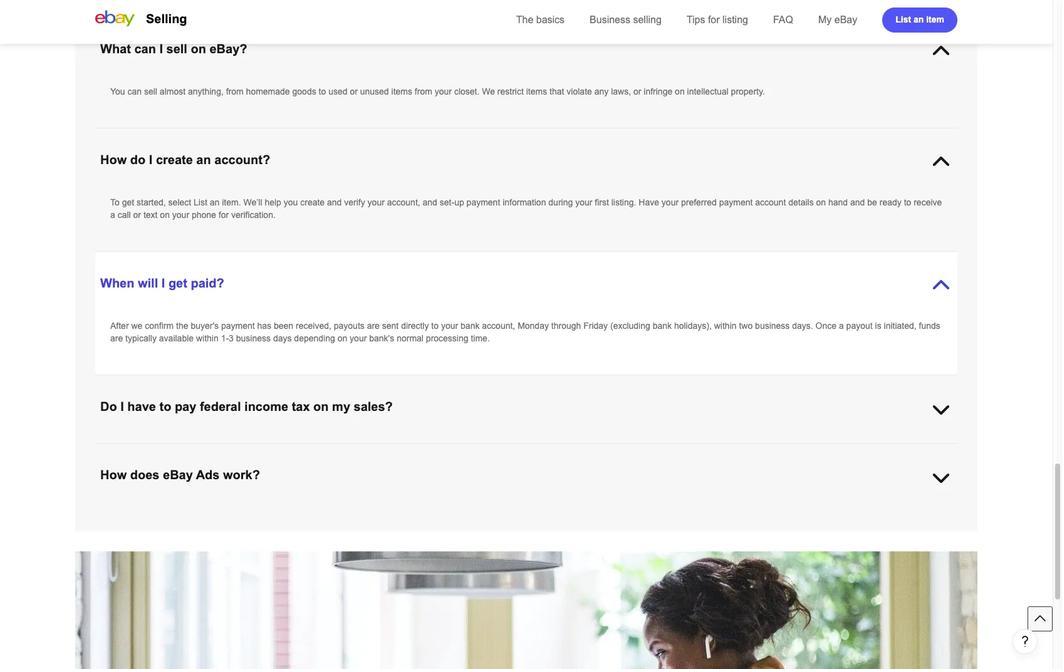 Task type: describe. For each thing, give the bounding box(es) containing it.
violate
[[567, 86, 592, 96]]

your right verify
[[368, 197, 385, 207]]

profit
[[239, 469, 258, 479]]

been
[[274, 321, 293, 331]]

sales?
[[354, 400, 393, 414]]

account, inside after we confirm the buyer's payment has been received, payouts are sent directly to your bank account, monday through friday (excluding bank holidays), within two business days. once a payout is initiated, funds are typically available within 1-3 business days depending on your bank's normal processing time.
[[482, 321, 515, 331]]

mean
[[685, 457, 707, 467]]

0 vertical spatial taxes
[[768, 457, 789, 467]]

to left pay
[[159, 400, 171, 414]]

on down 'just'
[[464, 469, 474, 479]]

you right the so
[[366, 469, 380, 479]]

something
[[476, 469, 516, 479]]

automatically
[[632, 457, 683, 467]]

item.
[[222, 197, 241, 207]]

impact
[[216, 457, 241, 467]]

list an item link
[[882, 8, 957, 33]]

you down marketplaces
[[515, 457, 530, 467]]

so
[[354, 469, 363, 479]]

you up our
[[519, 469, 533, 479]]

on right listings on the bottom of the page
[[274, 525, 284, 535]]

ebay up faster.
[[110, 513, 130, 523]]

intellectual
[[687, 86, 729, 96]]

or inside the to get started, select list an item. we'll help you create and verify your account, and set-up payment information during your first listing. have your preferred payment account details on hand and be ready to receive a call or text on your phone for verification.
[[133, 210, 141, 220]]

time.
[[471, 333, 490, 343]]

help, opens dialogs image
[[1019, 635, 1031, 648]]

are down after
[[110, 333, 123, 343]]

what
[[100, 42, 131, 56]]

list inside list an item link
[[896, 14, 911, 24]]

tools
[[412, 513, 431, 523]]

sell inside ebay ads can help you build your business on ebay with effective advertising tools that create a meaningful connection between you and ebay's global community of passionate buyers - and help you sell your items faster. stand out among billions of listings on ebay by putting your items in front of interested buyers no matter the size of your budget.
[[884, 513, 898, 523]]

information
[[503, 197, 546, 207]]

ebay left by
[[286, 525, 306, 535]]

to
[[110, 197, 120, 207]]

the inside starting on jan 1, 2022, irs regulations require all businesses that process payments, including online marketplaces like ebay, to issue a form 1099-k for all sellers who receive $600 or more in sales. the new tax reporting requirement may impact your 2022 tax return that you may file in 2023. however, just because you receive a 1099-k doesn't automatically mean that you'll owe taxes on the amount reported on your 1099- k. only goods that are sold for a profit are considered taxable, so you won't owe any taxes on something you sell for less than what you paid for it. for example, if you bought a bike for $1,000 last year, and then sold it on ebay today for $700, that $700 you made would generally not be subject to income tax. check out our
[[890, 444, 905, 454]]

are up today
[[185, 469, 198, 479]]

items down then
[[919, 513, 940, 523]]

however,
[[425, 457, 461, 467]]

an inside list an item link
[[914, 14, 924, 24]]

directly
[[401, 321, 429, 331]]

my ebay link
[[818, 14, 857, 25]]

0 horizontal spatial sold
[[110, 482, 126, 492]]

and left set-
[[423, 197, 437, 207]]

to left used
[[319, 86, 326, 96]]

ready
[[880, 197, 902, 207]]

items down advertising
[[369, 525, 390, 535]]

interested
[[431, 525, 470, 535]]

your right have
[[662, 197, 679, 207]]

when will i get paid?
[[100, 276, 224, 290]]

sell left almost at the left top of page
[[144, 86, 157, 96]]

for right tips
[[708, 14, 720, 25]]

laws,
[[611, 86, 631, 96]]

an inside the to get started, select list an item. we'll help you create and verify your account, and set-up payment information during your first listing. have your preferred payment account details on hand and be ready to receive a call or text on your phone for verification.
[[210, 197, 220, 207]]

that up the example,
[[710, 457, 724, 467]]

goods inside starting on jan 1, 2022, irs regulations require all businesses that process payments, including online marketplaces like ebay, to issue a form 1099-k for all sellers who receive $600 or more in sales. the new tax reporting requirement may impact your 2022 tax return that you may file in 2023. however, just because you receive a 1099-k doesn't automatically mean that you'll owe taxes on the amount reported on your 1099- k. only goods that are sold for a profit are considered taxable, so you won't owe any taxes on something you sell for less than what you paid for it. for example, if you bought a bike for $1,000 last year, and then sold it on ebay today for $700, that $700 you made would generally not be subject to income tax. check out our
[[141, 469, 165, 479]]

irs
[[206, 444, 220, 454]]

started,
[[137, 197, 166, 207]]

reporting
[[110, 457, 145, 467]]

including
[[449, 444, 483, 454]]

when
[[100, 276, 134, 290]]

work?
[[223, 468, 260, 482]]

of right size
[[573, 525, 580, 535]]

you down year,
[[868, 513, 882, 523]]

is
[[875, 321, 881, 331]]

infringe
[[644, 86, 672, 96]]

i for create
[[149, 153, 152, 167]]

stand
[[137, 525, 160, 535]]

1 bank from the left
[[461, 321, 480, 331]]

1 horizontal spatial buyers
[[798, 513, 824, 523]]

between
[[574, 513, 608, 523]]

you up budget.
[[610, 513, 624, 523]]

any inside starting on jan 1, 2022, irs regulations require all businesses that process payments, including online marketplaces like ebay, to issue a form 1099-k for all sellers who receive $600 or more in sales. the new tax reporting requirement may impact your 2022 tax return that you may file in 2023. however, just because you receive a 1099-k doesn't automatically mean that you'll owe taxes on the amount reported on your 1099- k. only goods that are sold for a profit are considered taxable, so you won't owe any taxes on something you sell for less than what you paid for it. for example, if you bought a bike for $1,000 last year, and then sold it on ebay today for $700, that $700 you made would generally not be subject to income tax. check out our
[[424, 469, 438, 479]]

example,
[[695, 469, 731, 479]]

ebay,
[[582, 444, 604, 454]]

can inside ebay ads can help you build your business on ebay with effective advertising tools that create a meaningful connection between you and ebay's global community of passionate buyers - and help you sell your items faster. stand out among billions of listings on ebay by putting your items in front of interested buyers no matter the size of your budget.
[[150, 513, 164, 523]]

items right restrict on the left top of the page
[[526, 86, 547, 96]]

paid
[[639, 469, 655, 479]]

bike
[[793, 469, 810, 479]]

putting
[[320, 525, 347, 535]]

tax.
[[472, 482, 486, 492]]

-
[[826, 513, 829, 523]]

today
[[170, 482, 192, 492]]

of left listings on the bottom of the page
[[235, 525, 242, 535]]

learn more link
[[634, 525, 679, 535]]

billions
[[206, 525, 233, 535]]

first
[[595, 197, 609, 207]]

to right subject
[[432, 482, 439, 492]]

items right unused
[[391, 86, 412, 96]]

community
[[698, 513, 740, 523]]

set-
[[440, 197, 454, 207]]

how for how does ebay ads work?
[[100, 468, 127, 482]]

and right -
[[832, 513, 846, 523]]

2 horizontal spatial 1099-
[[916, 457, 939, 467]]

you up the so
[[342, 457, 356, 467]]

my
[[332, 400, 350, 414]]

0 horizontal spatial taxes
[[440, 469, 461, 479]]

our
[[531, 482, 543, 492]]

1 horizontal spatial 1099-
[[669, 444, 691, 454]]

ads inside ebay ads can help you build your business on ebay with effective advertising tools that create a meaningful connection between you and ebay's global community of passionate buyers - and help you sell your items faster. stand out among billions of listings on ebay by putting your items in front of interested buyers no matter the size of your budget.
[[132, 513, 147, 523]]

1 vertical spatial an
[[196, 153, 211, 167]]

to inside after we confirm the buyer's payment has been received, payouts are sent directly to your bank account, monday through friday (excluding bank holidays), within two business days. once a payout is initiated, funds are typically available within 1-3 business days depending on your bank's normal processing time.
[[431, 321, 439, 331]]

that inside ebay ads can help you build your business on ebay with effective advertising tools that create a meaningful connection between you and ebay's global community of passionate buyers - and help you sell your items faster. stand out among billions of listings on ebay by putting your items in front of interested buyers no matter the size of your budget.
[[433, 513, 448, 523]]

that left violate on the top
[[550, 86, 564, 96]]

0 horizontal spatial 1099-
[[570, 457, 593, 467]]

you inside the to get started, select list an item. we'll help you create and verify your account, and set-up payment information during your first listing. have your preferred payment account details on hand and be ready to receive a call or text on your phone for verification.
[[284, 197, 298, 207]]

do
[[130, 153, 146, 167]]

closet.
[[454, 86, 480, 96]]

we
[[131, 321, 142, 331]]

it
[[129, 482, 133, 492]]

you can sell almost anything, from homemade goods to used or unused items from your closet. we restrict items that violate any laws, or infringe on intellectual property.
[[110, 86, 765, 96]]

payments,
[[406, 444, 446, 454]]

your up profit
[[244, 457, 261, 467]]

your up the billions
[[223, 513, 240, 523]]

2 horizontal spatial payment
[[719, 197, 753, 207]]

issue
[[616, 444, 636, 454]]

1 vertical spatial tax
[[926, 444, 937, 454]]

on left the hand
[[816, 197, 826, 207]]

build
[[202, 513, 221, 523]]

on right text
[[160, 210, 170, 220]]

normal
[[397, 333, 424, 343]]

of right community
[[743, 513, 750, 523]]

sell down selling
[[166, 42, 187, 56]]

out inside ebay ads can help you build your business on ebay with effective advertising tools that create a meaningful connection between you and ebay's global community of passionate buyers - and help you sell your items faster. stand out among billions of listings on ebay by putting your items in front of interested buyers no matter the size of your budget.
[[162, 525, 174, 535]]

my ebay
[[818, 14, 857, 25]]

or right used
[[350, 86, 358, 96]]

on up year,
[[885, 457, 894, 467]]

ebay ads can help you build your business on ebay with effective advertising tools that create a meaningful connection between you and ebay's global community of passionate buyers - and help you sell your items faster. stand out among billions of listings on ebay by putting your items in front of interested buyers no matter the size of your budget.
[[110, 513, 940, 535]]

then
[[909, 469, 926, 479]]

monday
[[518, 321, 549, 331]]

0 horizontal spatial owe
[[405, 469, 421, 479]]

a inside the to get started, select list an item. we'll help you create and verify your account, and set-up payment information during your first listing. have your preferred payment account details on hand and be ready to receive a call or text on your phone for verification.
[[110, 210, 115, 220]]

your up processing
[[441, 321, 458, 331]]

on inside after we confirm the buyer's payment has been received, payouts are sent directly to your bank account, monday through friday (excluding bank holidays), within two business days. once a payout is initiated, funds are typically available within 1-3 business days depending on your bank's normal processing time.
[[338, 333, 347, 343]]

days
[[273, 333, 292, 343]]

paid?
[[191, 276, 224, 290]]

holidays),
[[674, 321, 712, 331]]

i for sell
[[159, 42, 163, 56]]

generally
[[337, 482, 372, 492]]

of down tools
[[421, 525, 429, 535]]

return
[[299, 457, 322, 467]]

have
[[639, 197, 659, 207]]

2 vertical spatial tax
[[285, 457, 297, 467]]

for right bike
[[812, 469, 822, 479]]

ebay inside starting on jan 1, 2022, irs regulations require all businesses that process payments, including online marketplaces like ebay, to issue a form 1099-k for all sellers who receive $600 or more in sales. the new tax reporting requirement may impact your 2022 tax return that you may file in 2023. however, just because you receive a 1099-k doesn't automatically mean that you'll owe taxes on the amount reported on your 1099- k. only goods that are sold for a profit are considered taxable, so you won't owe any taxes on something you sell for less than what you paid for it. for example, if you bought a bike for $1,000 last year, and then sold it on ebay today for $700, that $700 you made would generally not be subject to income tax. check out our
[[148, 482, 168, 492]]

get inside the to get started, select list an item. we'll help you create and verify your account, and set-up payment information during your first listing. have your preferred payment account details on hand and be ready to receive a call or text on your phone for verification.
[[122, 197, 134, 207]]

payouts
[[334, 321, 365, 331]]

in inside ebay ads can help you build your business on ebay with effective advertising tools that create a meaningful connection between you and ebay's global community of passionate buyers - and help you sell your items faster. stand out among billions of listings on ebay by putting your items in front of interested buyers no matter the size of your budget.
[[392, 525, 399, 535]]

on left my
[[313, 400, 329, 414]]

for right today
[[194, 482, 204, 492]]

on left ebay?
[[191, 42, 206, 56]]

select
[[168, 197, 191, 207]]

0 horizontal spatial within
[[196, 333, 219, 343]]

you right if on the right bottom of page
[[740, 469, 754, 479]]

your down then
[[900, 513, 917, 523]]

by
[[309, 525, 318, 535]]

learn more .
[[634, 525, 681, 535]]

and right the hand
[[850, 197, 865, 207]]

are up bank's
[[367, 321, 380, 331]]

listing.
[[611, 197, 636, 207]]

your down payouts
[[350, 333, 367, 343]]

you left paid
[[622, 469, 636, 479]]

ebay up by
[[292, 513, 312, 523]]

list an item
[[896, 14, 944, 24]]

0 vertical spatial tax
[[292, 400, 310, 414]]

up
[[454, 197, 464, 207]]

for down impact
[[219, 469, 229, 479]]

you up among
[[185, 513, 200, 523]]

ebay right the my
[[834, 14, 857, 25]]

1 may from the left
[[197, 457, 213, 467]]

on right infringe
[[675, 86, 685, 96]]

among
[[177, 525, 203, 535]]

0 vertical spatial business
[[755, 321, 790, 331]]

require
[[268, 444, 296, 454]]

jan
[[155, 444, 169, 454]]

list inside the to get started, select list an item. we'll help you create and verify your account, and set-up payment information during your first listing. have your preferred payment account details on hand and be ready to receive a call or text on your phone for verification.
[[194, 197, 207, 207]]

you right $700
[[270, 482, 284, 492]]

0 horizontal spatial income
[[244, 400, 288, 414]]

file
[[377, 457, 389, 467]]

out inside starting on jan 1, 2022, irs regulations require all businesses that process payments, including online marketplaces like ebay, to issue a form 1099-k for all sellers who receive $600 or more in sales. the new tax reporting requirement may impact your 2022 tax return that you may file in 2023. however, just because you receive a 1099-k doesn't automatically mean that you'll owe taxes on the amount reported on your 1099- k. only goods that are sold for a profit are considered taxable, so you won't owe any taxes on something you sell for less than what you paid for it. for example, if you bought a bike for $1,000 last year, and then sold it on ebay today for $700, that $700 you made would generally not be subject to income tax. check out our
[[516, 482, 528, 492]]

your down the effective
[[349, 525, 366, 535]]

are down 2022
[[260, 469, 273, 479]]

your left the first
[[575, 197, 592, 207]]

advertising
[[367, 513, 410, 523]]

1 horizontal spatial sold
[[200, 469, 216, 479]]

ebay down requirement
[[163, 468, 193, 482]]

tips for listing
[[687, 14, 748, 25]]

your down select
[[172, 210, 189, 220]]

used
[[328, 86, 347, 96]]

$700
[[248, 482, 268, 492]]

a inside ebay ads can help you build your business on ebay with effective advertising tools that create a meaningful connection between you and ebay's global community of passionate buyers - and help you sell your items faster. stand out among billions of listings on ebay by putting your items in front of interested buyers no matter the size of your budget.
[[477, 513, 482, 523]]

your down between
[[583, 525, 600, 535]]

how does ebay ads work?
[[100, 468, 260, 482]]

for left 'it.'
[[658, 469, 668, 479]]

for
[[680, 469, 693, 479]]

after we confirm the buyer's payment has been received, payouts are sent directly to your bank account, monday through friday (excluding bank holidays), within two business days. once a payout is initiated, funds are typically available within 1-3 business days depending on your bank's normal processing time.
[[110, 321, 940, 343]]



Task type: locate. For each thing, give the bounding box(es) containing it.
1 horizontal spatial ads
[[196, 468, 220, 482]]

faster.
[[110, 525, 134, 535]]

the up available
[[176, 321, 188, 331]]

1 vertical spatial buyers
[[472, 525, 498, 535]]

payment up 3
[[221, 321, 255, 331]]

business right two
[[755, 321, 790, 331]]

2 horizontal spatial help
[[849, 513, 865, 523]]

marketplaces
[[512, 444, 564, 454]]

0 horizontal spatial ads
[[132, 513, 147, 523]]

who
[[751, 444, 767, 454]]

get up call on the left top
[[122, 197, 134, 207]]

0 horizontal spatial payment
[[221, 321, 255, 331]]

sellers
[[724, 444, 749, 454]]

1,
[[172, 444, 179, 454]]

phone
[[192, 210, 216, 220]]

1 vertical spatial sold
[[110, 482, 126, 492]]

selling
[[146, 12, 187, 26]]

buyers left -
[[798, 513, 824, 523]]

1 horizontal spatial goods
[[292, 86, 316, 96]]

get
[[122, 197, 134, 207], [168, 276, 187, 290]]

account, inside the to get started, select list an item. we'll help you create and verify your account, and set-up payment information during your first listing. have your preferred payment account details on hand and be ready to receive a call or text on your phone for verification.
[[387, 197, 420, 207]]

federal
[[200, 400, 241, 414]]

global
[[672, 513, 696, 523]]

will
[[138, 276, 158, 290]]

0 vertical spatial within
[[714, 321, 737, 331]]

tax left my
[[292, 400, 310, 414]]

account, up time.
[[482, 321, 515, 331]]

be inside the to get started, select list an item. we'll help you create and verify your account, and set-up payment information during your first listing. have your preferred payment account details on hand and be ready to receive a call or text on your phone for verification.
[[867, 197, 877, 207]]

1 vertical spatial receive
[[770, 444, 798, 454]]

0 horizontal spatial account,
[[387, 197, 420, 207]]

in down advertising
[[392, 525, 399, 535]]

1 vertical spatial ads
[[132, 513, 147, 523]]

account
[[755, 197, 786, 207]]

0 vertical spatial income
[[244, 400, 288, 414]]

how down 'reporting'
[[100, 468, 127, 482]]

property.
[[731, 86, 765, 96]]

if
[[733, 469, 738, 479]]

on left jan
[[143, 444, 153, 454]]

for inside the to get started, select list an item. we'll help you create and verify your account, and set-up payment information during your first listing. have your preferred payment account details on hand and be ready to receive a call or text on your phone for verification.
[[219, 210, 229, 220]]

0 horizontal spatial out
[[162, 525, 174, 535]]

2 all from the left
[[712, 444, 721, 454]]

1 vertical spatial any
[[424, 469, 438, 479]]

you right we'll
[[284, 197, 298, 207]]

create inside the to get started, select list an item. we'll help you create and verify your account, and set-up payment information during your first listing. have your preferred payment account details on hand and be ready to receive a call or text on your phone for verification.
[[300, 197, 325, 207]]

2 horizontal spatial create
[[450, 513, 474, 523]]

bank up time.
[[461, 321, 480, 331]]

k down ebay,
[[593, 457, 598, 467]]

0 horizontal spatial get
[[122, 197, 134, 207]]

business inside ebay ads can help you build your business on ebay with effective advertising tools that create a meaningful connection between you and ebay's global community of passionate buyers - and help you sell your items faster. stand out among billions of listings on ebay by putting your items in front of interested buyers no matter the size of your budget.
[[242, 513, 277, 523]]

1 from from the left
[[226, 86, 244, 96]]

taxable,
[[321, 469, 352, 479]]

for down item.
[[219, 210, 229, 220]]

sold left it
[[110, 482, 126, 492]]

the down connection
[[540, 525, 553, 535]]

1 vertical spatial the
[[803, 457, 815, 467]]

your left closet. at the left top of page
[[435, 86, 452, 96]]

goods down requirement
[[141, 469, 165, 479]]

help inside the to get started, select list an item. we'll help you create and verify your account, and set-up payment information during your first listing. have your preferred payment account details on hand and be ready to receive a call or text on your phone for verification.
[[265, 197, 281, 207]]

on up bike
[[791, 457, 801, 467]]

taxes down however,
[[440, 469, 461, 479]]

on right it
[[136, 482, 145, 492]]

0 horizontal spatial the
[[176, 321, 188, 331]]

from left closet. at the left top of page
[[415, 86, 432, 96]]

and left verify
[[327, 197, 342, 207]]

reported
[[850, 457, 882, 467]]

be
[[867, 197, 877, 207], [389, 482, 399, 492]]

1 vertical spatial how
[[100, 468, 127, 482]]

owe down who
[[749, 457, 765, 467]]

can for you
[[128, 86, 142, 96]]

sold
[[200, 469, 216, 479], [110, 482, 126, 492]]

2 vertical spatial business
[[242, 513, 277, 523]]

friday
[[583, 321, 608, 331]]

or up amount
[[823, 444, 830, 454]]

days.
[[792, 321, 813, 331]]

taxes up the bought
[[768, 457, 789, 467]]

1 horizontal spatial list
[[896, 14, 911, 24]]

goods
[[292, 86, 316, 96], [141, 469, 165, 479]]

and inside starting on jan 1, 2022, irs regulations require all businesses that process payments, including online marketplaces like ebay, to issue a form 1099-k for all sellers who receive $600 or more in sales. the new tax reporting requirement may impact your 2022 tax return that you may file in 2023. however, just because you receive a 1099-k doesn't automatically mean that you'll owe taxes on the amount reported on your 1099- k. only goods that are sold for a profit are considered taxable, so you won't owe any taxes on something you sell for less than what you paid for it. for example, if you bought a bike for $1,000 last year, and then sold it on ebay today for $700, that $700 you made would generally not be subject to income tax. check out our
[[891, 469, 906, 479]]

the inside starting on jan 1, 2022, irs regulations require all businesses that process payments, including online marketplaces like ebay, to issue a form 1099-k for all sellers who receive $600 or more in sales. the new tax reporting requirement may impact your 2022 tax return that you may file in 2023. however, just because you receive a 1099-k doesn't automatically mean that you'll owe taxes on the amount reported on your 1099- k. only goods that are sold for a profit are considered taxable, so you won't owe any taxes on something you sell for less than what you paid for it. for example, if you bought a bike for $1,000 last year, and then sold it on ebay today for $700, that $700 you made would generally not be subject to income tax. check out our
[[803, 457, 815, 467]]

a left form
[[639, 444, 644, 454]]

0 horizontal spatial all
[[298, 444, 307, 454]]

2023.
[[400, 457, 422, 467]]

the left basics
[[516, 14, 533, 25]]

get left paid?
[[168, 276, 187, 290]]

to inside the to get started, select list an item. we'll help you create and verify your account, and set-up payment information during your first listing. have your preferred payment account details on hand and be ready to receive a call or text on your phone for verification.
[[904, 197, 911, 207]]

can up stand
[[150, 513, 164, 523]]

0 horizontal spatial help
[[166, 513, 183, 523]]

1 horizontal spatial the
[[540, 525, 553, 535]]

1099- down the like
[[570, 457, 593, 467]]

1 all from the left
[[298, 444, 307, 454]]

0 horizontal spatial any
[[424, 469, 438, 479]]

0 horizontal spatial may
[[197, 457, 213, 467]]

starting on jan 1, 2022, irs regulations require all businesses that process payments, including online marketplaces like ebay, to issue a form 1099-k for all sellers who receive $600 or more in sales. the new tax reporting requirement may impact your 2022 tax return that you may file in 2023. however, just because you receive a 1099-k doesn't automatically mean that you'll owe taxes on the amount reported on your 1099- k. only goods that are sold for a profit are considered taxable, so you won't owe any taxes on something you sell for less than what you paid for it. for example, if you bought a bike for $1,000 last year, and then sold it on ebay today for $700, that $700 you made would generally not be subject to income tax. check out our
[[110, 444, 939, 492]]

more
[[659, 525, 679, 535]]

1 vertical spatial goods
[[141, 469, 165, 479]]

basics
[[536, 14, 565, 25]]

2 may from the left
[[358, 457, 375, 467]]

sold up $700,
[[200, 469, 216, 479]]

payment inside after we confirm the buyer's payment has been received, payouts are sent directly to your bank account, monday through friday (excluding bank holidays), within two business days. once a payout is initiated, funds are typically available within 1-3 business days depending on your bank's normal processing time.
[[221, 321, 255, 331]]

create right do
[[156, 153, 193, 167]]

we
[[482, 86, 495, 96]]

a up "less"
[[563, 457, 568, 467]]

or inside starting on jan 1, 2022, irs regulations require all businesses that process payments, including online marketplaces like ebay, to issue a form 1099-k for all sellers who receive $600 or more in sales. the new tax reporting requirement may impact your 2022 tax return that you may file in 2023. however, just because you receive a 1099-k doesn't automatically mean that you'll owe taxes on the amount reported on your 1099- k. only goods that are sold for a profit are considered taxable, so you won't owe any taxes on something you sell for less than what you paid for it. for example, if you bought a bike for $1,000 last year, and then sold it on ebay today for $700, that $700 you made would generally not be subject to income tax. check out our
[[823, 444, 830, 454]]

that down businesses
[[325, 457, 339, 467]]

0 horizontal spatial buyers
[[472, 525, 498, 535]]

0 vertical spatial the
[[516, 14, 533, 25]]

0 vertical spatial how
[[100, 153, 127, 167]]

2 how from the top
[[100, 468, 127, 482]]

after
[[110, 321, 129, 331]]

1 horizontal spatial income
[[441, 482, 470, 492]]

in
[[855, 444, 862, 454], [391, 457, 398, 467], [392, 525, 399, 535]]

we'll
[[243, 197, 262, 207]]

0 vertical spatial buyers
[[798, 513, 824, 523]]

does
[[130, 468, 159, 482]]

0 horizontal spatial k
[[593, 457, 598, 467]]

an up phone
[[210, 197, 220, 207]]

items
[[391, 86, 412, 96], [526, 86, 547, 96], [919, 513, 940, 523], [369, 525, 390, 535]]

0 horizontal spatial the
[[516, 14, 533, 25]]

and left then
[[891, 469, 906, 479]]

business
[[590, 14, 630, 25]]

0 vertical spatial in
[[855, 444, 862, 454]]

2 bank from the left
[[653, 321, 672, 331]]

a
[[110, 210, 115, 220], [839, 321, 844, 331], [639, 444, 644, 454], [563, 457, 568, 467], [231, 469, 236, 479], [786, 469, 791, 479], [477, 513, 482, 523]]

income inside starting on jan 1, 2022, irs regulations require all businesses that process payments, including online marketplaces like ebay, to issue a form 1099-k for all sellers who receive $600 or more in sales. the new tax reporting requirement may impact your 2022 tax return that you may file in 2023. however, just because you receive a 1099-k doesn't automatically mean that you'll owe taxes on the amount reported on your 1099- k. only goods that are sold for a profit are considered taxable, so you won't owe any taxes on something you sell for less than what you paid for it. for example, if you bought a bike for $1,000 last year, and then sold it on ebay today for $700, that $700 you made would generally not be subject to income tax. check out our
[[441, 482, 470, 492]]

can for what
[[134, 42, 156, 56]]

that down profit
[[231, 482, 246, 492]]

an left item
[[914, 14, 924, 24]]

a down impact
[[231, 469, 236, 479]]

owe down 2023. in the bottom of the page
[[405, 469, 421, 479]]

business
[[755, 321, 790, 331], [236, 333, 271, 343], [242, 513, 277, 523]]

2 horizontal spatial receive
[[914, 197, 942, 207]]

within left two
[[714, 321, 737, 331]]

amount
[[818, 457, 847, 467]]

for up mean
[[700, 444, 710, 454]]

receive inside the to get started, select list an item. we'll help you create and verify your account, and set-up payment information during your first listing. have your preferred payment account details on hand and be ready to receive a call or text on your phone for verification.
[[914, 197, 942, 207]]

help right -
[[849, 513, 865, 523]]

0 vertical spatial ads
[[196, 468, 220, 482]]

hand
[[828, 197, 848, 207]]

0 vertical spatial list
[[896, 14, 911, 24]]

1 vertical spatial within
[[196, 333, 219, 343]]

0 horizontal spatial from
[[226, 86, 244, 96]]

the basics
[[516, 14, 565, 25]]

income up require
[[244, 400, 288, 414]]

k
[[691, 444, 697, 454], [593, 457, 598, 467]]

k up mean
[[691, 444, 697, 454]]

how do i create an account?
[[100, 153, 270, 167]]

1 horizontal spatial within
[[714, 321, 737, 331]]

1 horizontal spatial any
[[594, 86, 609, 96]]

0 horizontal spatial create
[[156, 153, 193, 167]]

1-
[[221, 333, 229, 343]]

a left bike
[[786, 469, 791, 479]]

2 vertical spatial create
[[450, 513, 474, 523]]

1 vertical spatial owe
[[405, 469, 421, 479]]

that down requirement
[[168, 469, 182, 479]]

my
[[818, 14, 832, 25]]

business selling
[[590, 14, 662, 25]]

account, left set-
[[387, 197, 420, 207]]

the left new
[[890, 444, 905, 454]]

1 horizontal spatial k
[[691, 444, 697, 454]]

the inside ebay ads can help you build your business on ebay with effective advertising tools that create a meaningful connection between you and ebay's global community of passionate buyers - and help you sell your items faster. stand out among billions of listings on ebay by putting your items in front of interested buyers no matter the size of your budget.
[[540, 525, 553, 535]]

0 vertical spatial the
[[176, 321, 188, 331]]

payment right up
[[467, 197, 500, 207]]

1 vertical spatial in
[[391, 457, 398, 467]]

payment
[[467, 197, 500, 207], [719, 197, 753, 207], [221, 321, 255, 331]]

0 vertical spatial get
[[122, 197, 134, 207]]

sell inside starting on jan 1, 2022, irs regulations require all businesses that process payments, including online marketplaces like ebay, to issue a form 1099-k for all sellers who receive $600 or more in sales. the new tax reporting requirement may impact your 2022 tax return that you may file in 2023. however, just because you receive a 1099-k doesn't automatically mean that you'll owe taxes on the amount reported on your 1099- k. only goods that are sold for a profit are considered taxable, so you won't owe any taxes on something you sell for less than what you paid for it. for example, if you bought a bike for $1,000 last year, and then sold it on ebay today for $700, that $700 you made would generally not be subject to income tax. check out our
[[535, 469, 549, 479]]

like
[[566, 444, 579, 454]]

0 vertical spatial out
[[516, 482, 528, 492]]

0 horizontal spatial goods
[[141, 469, 165, 479]]

0 vertical spatial goods
[[292, 86, 316, 96]]

help
[[265, 197, 281, 207], [166, 513, 183, 523], [849, 513, 865, 523]]

in right "file"
[[391, 457, 398, 467]]

2 vertical spatial the
[[540, 525, 553, 535]]

i for get
[[162, 276, 165, 290]]

how left do
[[100, 153, 127, 167]]

preferred
[[681, 197, 717, 207]]

a inside after we confirm the buyer's payment has been received, payouts are sent directly to your bank account, monday through friday (excluding bank holidays), within two business days. once a payout is initiated, funds are typically available within 1-3 business days depending on your bank's normal processing time.
[[839, 321, 844, 331]]

all left the sellers
[[712, 444, 721, 454]]

1 horizontal spatial out
[[516, 482, 528, 492]]

buyer's
[[191, 321, 219, 331]]

payout
[[846, 321, 873, 331]]

sell up our
[[535, 469, 549, 479]]

1 vertical spatial get
[[168, 276, 187, 290]]

your down new
[[897, 457, 914, 467]]

and up learn
[[627, 513, 641, 523]]

budget.
[[602, 525, 632, 535]]

0 vertical spatial account,
[[387, 197, 420, 207]]

that left process
[[356, 444, 370, 454]]

out left our
[[516, 482, 528, 492]]

has
[[257, 321, 271, 331]]

matter
[[513, 525, 538, 535]]

2 vertical spatial in
[[392, 525, 399, 535]]

within down buyer's at the top of the page
[[196, 333, 219, 343]]

last
[[854, 469, 868, 479]]

0 horizontal spatial bank
[[461, 321, 480, 331]]

1 vertical spatial list
[[194, 197, 207, 207]]

bank's
[[369, 333, 394, 343]]

sell
[[166, 42, 187, 56], [144, 86, 157, 96], [535, 469, 549, 479], [884, 513, 898, 523]]

how for how do i create an account?
[[100, 153, 127, 167]]

2 vertical spatial receive
[[532, 457, 560, 467]]

that up interested
[[433, 513, 448, 523]]

on down payouts
[[338, 333, 347, 343]]

0 horizontal spatial receive
[[532, 457, 560, 467]]

may down irs
[[197, 457, 213, 467]]

bought
[[757, 469, 784, 479]]

1 horizontal spatial account,
[[482, 321, 515, 331]]

would
[[311, 482, 334, 492]]

on
[[191, 42, 206, 56], [675, 86, 685, 96], [816, 197, 826, 207], [160, 210, 170, 220], [338, 333, 347, 343], [313, 400, 329, 414], [143, 444, 153, 454], [791, 457, 801, 467], [885, 457, 894, 467], [464, 469, 474, 479], [136, 482, 145, 492], [279, 513, 289, 523], [274, 525, 284, 535]]

receive right ready
[[914, 197, 942, 207]]

2 vertical spatial can
[[150, 513, 164, 523]]

tips for listing link
[[687, 14, 748, 25]]

1 vertical spatial taxes
[[440, 469, 461, 479]]

0 horizontal spatial be
[[389, 482, 399, 492]]

1 vertical spatial business
[[236, 333, 271, 343]]

0 vertical spatial owe
[[749, 457, 765, 467]]

1 vertical spatial create
[[300, 197, 325, 207]]

verification.
[[231, 210, 276, 220]]

1 vertical spatial out
[[162, 525, 174, 535]]

1 vertical spatial account,
[[482, 321, 515, 331]]

more
[[833, 444, 853, 454]]

1 horizontal spatial create
[[300, 197, 325, 207]]

all up return
[[298, 444, 307, 454]]

0 vertical spatial can
[[134, 42, 156, 56]]

be inside starting on jan 1, 2022, irs regulations require all businesses that process payments, including online marketplaces like ebay, to issue a form 1099-k for all sellers who receive $600 or more in sales. the new tax reporting requirement may impact your 2022 tax return that you may file in 2023. however, just because you receive a 1099-k doesn't automatically mean that you'll owe taxes on the amount reported on your 1099- k. only goods that are sold for a profit are considered taxable, so you won't owe any taxes on something you sell for less than what you paid for it. for example, if you bought a bike for $1,000 last year, and then sold it on ebay today for $700, that $700 you made would generally not be subject to income tax. check out our
[[389, 482, 399, 492]]

1 horizontal spatial the
[[890, 444, 905, 454]]

received,
[[296, 321, 331, 331]]

item
[[926, 14, 944, 24]]

listing
[[722, 14, 748, 25]]

to up "doesn't"
[[606, 444, 613, 454]]

1 horizontal spatial owe
[[749, 457, 765, 467]]

k.
[[110, 469, 119, 479]]

2 vertical spatial an
[[210, 197, 220, 207]]

help up among
[[166, 513, 183, 523]]

1 vertical spatial can
[[128, 86, 142, 96]]

or right laws,
[[633, 86, 641, 96]]

1 how from the top
[[100, 153, 127, 167]]

2 from from the left
[[415, 86, 432, 96]]

typically
[[125, 333, 157, 343]]

pay
[[175, 400, 196, 414]]

for left "less"
[[551, 469, 561, 479]]

during
[[548, 197, 573, 207]]

once
[[816, 321, 837, 331]]

1 horizontal spatial payment
[[467, 197, 500, 207]]

new
[[907, 444, 923, 454]]

1 vertical spatial income
[[441, 482, 470, 492]]

3
[[229, 333, 234, 343]]

1 vertical spatial be
[[389, 482, 399, 492]]

form
[[646, 444, 666, 454]]

on down made
[[279, 513, 289, 523]]

the inside after we confirm the buyer's payment has been received, payouts are sent directly to your bank account, monday through friday (excluding bank holidays), within two business days. once a payout is initiated, funds are typically available within 1-3 business days depending on your bank's normal processing time.
[[176, 321, 188, 331]]

0 vertical spatial an
[[914, 14, 924, 24]]

an left account?
[[196, 153, 211, 167]]

ads down impact
[[196, 468, 220, 482]]

sales.
[[864, 444, 887, 454]]

1 horizontal spatial help
[[265, 197, 281, 207]]

0 vertical spatial sold
[[200, 469, 216, 479]]

do i have to pay federal income tax on my sales?
[[100, 400, 393, 414]]

1 horizontal spatial bank
[[653, 321, 672, 331]]

0 vertical spatial receive
[[914, 197, 942, 207]]

1 horizontal spatial be
[[867, 197, 877, 207]]

and
[[327, 197, 342, 207], [423, 197, 437, 207], [850, 197, 865, 207], [891, 469, 906, 479], [627, 513, 641, 523], [832, 513, 846, 523]]

create inside ebay ads can help you build your business on ebay with effective advertising tools that create a meaningful connection between you and ebay's global community of passionate buyers - and help you sell your items faster. stand out among billions of listings on ebay by putting your items in front of interested buyers no matter the size of your budget.
[[450, 513, 474, 523]]

receive
[[914, 197, 942, 207], [770, 444, 798, 454], [532, 457, 560, 467]]

you'll
[[727, 457, 747, 467]]

0 vertical spatial create
[[156, 153, 193, 167]]

1 horizontal spatial taxes
[[768, 457, 789, 467]]

0 horizontal spatial list
[[194, 197, 207, 207]]

1 horizontal spatial from
[[415, 86, 432, 96]]



Task type: vqa. For each thing, say whether or not it's contained in the screenshot.
on
yes



